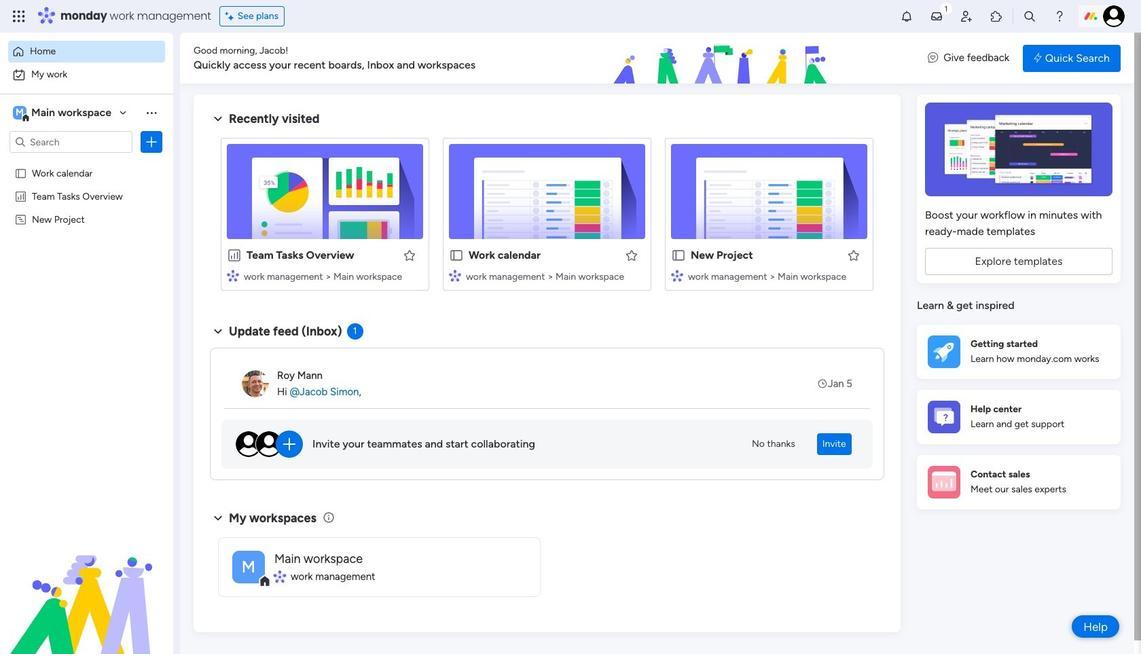 Task type: describe. For each thing, give the bounding box(es) containing it.
help center element
[[917, 390, 1121, 444]]

Search in workspace field
[[29, 134, 113, 150]]

workspace selection element
[[13, 105, 113, 122]]

1 horizontal spatial workspace image
[[232, 551, 265, 583]]

update feed image
[[930, 10, 944, 23]]

contact sales element
[[917, 455, 1121, 509]]

1 horizontal spatial public board image
[[671, 248, 686, 263]]

v2 user feedback image
[[928, 50, 939, 66]]

workspace options image
[[145, 106, 158, 119]]

0 vertical spatial option
[[8, 41, 165, 63]]

public board image
[[449, 248, 464, 263]]

1 image
[[940, 1, 953, 16]]

options image
[[145, 135, 158, 149]]

close recently visited image
[[210, 111, 226, 127]]

0 vertical spatial workspace image
[[13, 105, 27, 120]]

2 add to favorites image from the left
[[847, 248, 861, 262]]

monday marketplace image
[[990, 10, 1004, 23]]

roy mann image
[[242, 370, 269, 398]]

templates image image
[[930, 103, 1109, 196]]

v2 bolt switch image
[[1034, 51, 1042, 66]]



Task type: vqa. For each thing, say whether or not it's contained in the screenshot.
Jacob Simon image
yes



Task type: locate. For each thing, give the bounding box(es) containing it.
public dashboard image inside quick search results list box
[[227, 248, 242, 263]]

notifications image
[[900, 10, 914, 23]]

search everything image
[[1023, 10, 1037, 23]]

1 horizontal spatial add to favorites image
[[847, 248, 861, 262]]

1 vertical spatial lottie animation image
[[0, 517, 173, 654]]

getting started element
[[917, 324, 1121, 379]]

1 vertical spatial public board image
[[671, 248, 686, 263]]

0 horizontal spatial workspace image
[[13, 105, 27, 120]]

public board image
[[14, 166, 27, 179], [671, 248, 686, 263]]

0 vertical spatial lottie animation image
[[533, 33, 915, 84]]

1 vertical spatial workspace image
[[232, 551, 265, 583]]

1 vertical spatial lottie animation element
[[0, 517, 173, 654]]

jacob simon image
[[1104, 5, 1125, 27]]

2 vertical spatial option
[[0, 161, 173, 163]]

add to favorites image
[[403, 248, 417, 262]]

invite members image
[[960, 10, 974, 23]]

1 vertical spatial option
[[8, 64, 165, 86]]

option
[[8, 41, 165, 63], [8, 64, 165, 86], [0, 161, 173, 163]]

1 horizontal spatial public dashboard image
[[227, 248, 242, 263]]

quick search results list box
[[210, 127, 885, 307]]

0 horizontal spatial public board image
[[14, 166, 27, 179]]

select product image
[[12, 10, 26, 23]]

0 vertical spatial public board image
[[14, 166, 27, 179]]

0 horizontal spatial lottie animation element
[[0, 517, 173, 654]]

0 horizontal spatial lottie animation image
[[0, 517, 173, 654]]

0 horizontal spatial public dashboard image
[[14, 190, 27, 203]]

add to favorites image
[[625, 248, 639, 262], [847, 248, 861, 262]]

0 vertical spatial public dashboard image
[[14, 190, 27, 203]]

see plans image
[[225, 9, 238, 24]]

1 element
[[347, 323, 363, 340]]

close update feed (inbox) image
[[210, 323, 226, 340]]

0 horizontal spatial add to favorites image
[[625, 248, 639, 262]]

workspace image
[[13, 105, 27, 120], [232, 551, 265, 583]]

1 horizontal spatial lottie animation image
[[533, 33, 915, 84]]

lottie animation image for lottie animation element to the right
[[533, 33, 915, 84]]

lottie animation element
[[533, 33, 915, 84], [0, 517, 173, 654]]

close my workspaces image
[[210, 510, 226, 526]]

public dashboard image
[[14, 190, 27, 203], [227, 248, 242, 263]]

lottie animation image
[[533, 33, 915, 84], [0, 517, 173, 654]]

lottie animation image for lottie animation element to the bottom
[[0, 517, 173, 654]]

1 add to favorites image from the left
[[625, 248, 639, 262]]

0 vertical spatial lottie animation element
[[533, 33, 915, 84]]

list box
[[0, 159, 173, 414]]

1 horizontal spatial lottie animation element
[[533, 33, 915, 84]]

help image
[[1053, 10, 1067, 23]]

1 vertical spatial public dashboard image
[[227, 248, 242, 263]]



